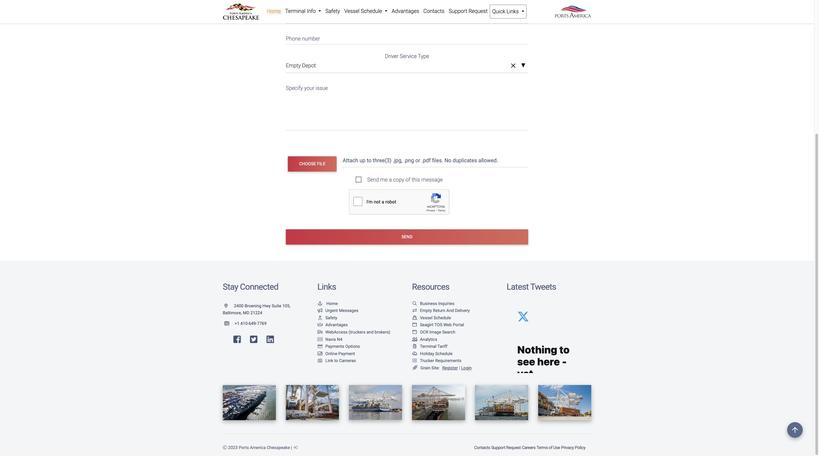 Task type: describe. For each thing, give the bounding box(es) containing it.
file
[[317, 161, 325, 166]]

md
[[243, 311, 249, 315]]

phone
[[286, 36, 301, 42]]

delivery
[[455, 308, 470, 313]]

trucker requirements
[[420, 358, 461, 363]]

inquiries
[[438, 301, 454, 306]]

return
[[433, 308, 445, 313]]

browser image
[[412, 330, 417, 335]]

21224
[[250, 311, 262, 315]]

business
[[420, 301, 437, 306]]

2023
[[228, 445, 238, 450]]

service
[[400, 53, 417, 59]]

2023 ports america chesapeake |
[[227, 445, 293, 450]]

careers
[[522, 445, 536, 450]]

policy
[[575, 445, 586, 450]]

user hard hat image
[[317, 316, 323, 320]]

649-
[[249, 321, 257, 326]]

issue
[[316, 85, 328, 91]]

portal
[[453, 323, 464, 328]]

analytics
[[420, 337, 437, 342]]

type
[[418, 53, 429, 59]]

navis
[[325, 337, 336, 342]]

empty return and delivery
[[420, 308, 470, 313]]

navis n4
[[325, 337, 342, 342]]

register link
[[441, 366, 458, 371]]

bells image
[[412, 352, 417, 356]]

phone office image
[[224, 322, 235, 326]]

Attach up to three(3) .jpg, .png or .pdf files. No duplicates allowed. text field
[[342, 154, 530, 167]]

seagirt tos web portal link
[[412, 323, 464, 328]]

terminal info link
[[283, 5, 323, 18]]

grain
[[421, 366, 430, 371]]

2400 broening hwy suite 105, baltimore, md 21224 link
[[223, 303, 290, 315]]

trucker requirements link
[[412, 358, 461, 363]]

brokers)
[[375, 330, 390, 335]]

7769
[[257, 321, 267, 326]]

2400
[[234, 303, 244, 308]]

online payment link
[[317, 351, 355, 356]]

options
[[345, 344, 360, 349]]

advantages inside "link"
[[392, 8, 419, 14]]

cameras
[[339, 358, 356, 363]]

login link
[[461, 366, 472, 371]]

tariff
[[437, 344, 447, 349]]

web
[[443, 323, 452, 328]]

ocr
[[420, 330, 428, 335]]

empty return and delivery link
[[412, 308, 470, 313]]

container storage image
[[317, 338, 323, 342]]

0 vertical spatial request
[[469, 8, 488, 14]]

1 vertical spatial vessel schedule
[[420, 315, 451, 320]]

grain site: register | login
[[421, 365, 472, 371]]

send
[[402, 234, 413, 239]]

info
[[307, 8, 316, 14]]

latest
[[507, 282, 529, 292]]

connected
[[240, 282, 278, 292]]

hwy
[[262, 303, 271, 308]]

use
[[553, 445, 560, 450]]

Specify your issue text field
[[286, 81, 528, 130]]

online
[[325, 351, 337, 356]]

urgent messages link
[[317, 308, 358, 313]]

privacy
[[561, 445, 574, 450]]

send me a copy of this message
[[367, 176, 443, 183]]

schedule for bells icon
[[435, 351, 453, 356]]

contacts for contacts support request careers terms of use privacy policy
[[474, 445, 490, 450]]

baltimore,
[[223, 311, 242, 315]]

safety link for the top the vessel schedule link
[[323, 5, 342, 18]]

driver service type
[[385, 53, 429, 59]]

webaccess
[[325, 330, 348, 335]]

payments
[[325, 344, 344, 349]]

choose
[[299, 161, 316, 166]]

tos
[[434, 323, 442, 328]]

navis n4 link
[[317, 337, 342, 342]]

(truckers
[[349, 330, 365, 335]]

business inquiries
[[420, 301, 454, 306]]

1 vertical spatial contacts link
[[474, 442, 491, 454]]

home link for urgent messages link
[[317, 301, 338, 306]]

business inquiries link
[[412, 301, 454, 306]]

to
[[334, 358, 338, 363]]

analytics image
[[412, 338, 417, 342]]

+1
[[235, 321, 239, 326]]

empty depot
[[286, 62, 316, 69]]

safety link for the bottommost the advantages "link"
[[317, 315, 337, 320]]

holiday schedule
[[420, 351, 453, 356]]

careers link
[[521, 442, 536, 454]]

and
[[446, 308, 454, 313]]

exchange image
[[412, 309, 417, 313]]

facebook square image
[[233, 335, 241, 344]]

1 vertical spatial links
[[317, 282, 336, 292]]

map marker alt image
[[224, 304, 233, 308]]

suite
[[272, 303, 281, 308]]

message
[[421, 176, 443, 183]]

home link for terminal info link
[[265, 5, 283, 18]]

twitter square image
[[250, 335, 257, 344]]

hand receiving image
[[317, 323, 323, 327]]

privacy policy link
[[561, 442, 586, 454]]

holiday
[[420, 351, 434, 356]]

urgent messages
[[325, 308, 358, 313]]

0 horizontal spatial |
[[291, 445, 292, 450]]



Task type: vqa. For each thing, say whether or not it's contained in the screenshot.
"for"
no



Task type: locate. For each thing, give the bounding box(es) containing it.
1 vertical spatial contacts
[[474, 445, 490, 450]]

choose file
[[299, 161, 325, 166]]

0 vertical spatial schedule
[[361, 8, 382, 14]]

list alt image
[[412, 359, 417, 363]]

1 horizontal spatial vessel schedule
[[420, 315, 451, 320]]

a
[[389, 176, 392, 183]]

vessel
[[344, 8, 360, 14], [420, 315, 433, 320]]

1 horizontal spatial vessel schedule link
[[412, 315, 451, 320]]

safety right info
[[325, 8, 340, 14]]

terminal for terminal tariff
[[420, 344, 436, 349]]

1 horizontal spatial advantages link
[[390, 5, 421, 18]]

1 safety from the top
[[325, 8, 340, 14]]

advantages
[[392, 8, 419, 14], [325, 323, 348, 328]]

1 vertical spatial home link
[[317, 301, 338, 306]]

Full name text field
[[286, 0, 528, 3]]

terminal left info
[[285, 8, 305, 14]]

0 vertical spatial links
[[507, 8, 519, 15]]

payments options
[[325, 344, 360, 349]]

1 vertical spatial terminal
[[420, 344, 436, 349]]

credit card image
[[317, 345, 323, 349]]

holiday schedule link
[[412, 351, 453, 356]]

1 vertical spatial empty
[[420, 308, 432, 313]]

✕
[[511, 62, 516, 69]]

1 horizontal spatial home
[[326, 301, 338, 306]]

seagirt tos web portal
[[420, 323, 464, 328]]

1 horizontal spatial terminal
[[420, 344, 436, 349]]

0 vertical spatial safety
[[325, 8, 340, 14]]

0 horizontal spatial vessel schedule link
[[342, 5, 390, 18]]

▼
[[521, 63, 526, 68]]

0 vertical spatial vessel schedule
[[344, 8, 383, 14]]

wheat image
[[412, 366, 418, 370]]

1 vertical spatial home
[[326, 301, 338, 306]]

links up anchor icon
[[317, 282, 336, 292]]

0 horizontal spatial vessel
[[344, 8, 360, 14]]

0 vertical spatial vessel
[[344, 8, 360, 14]]

site:
[[432, 366, 440, 371]]

1 horizontal spatial contacts link
[[474, 442, 491, 454]]

search image
[[412, 302, 417, 306]]

home link up urgent
[[317, 301, 338, 306]]

advantages down full name text field
[[392, 8, 419, 14]]

1 vertical spatial advantages
[[325, 323, 348, 328]]

messages
[[339, 308, 358, 313]]

support request link left careers
[[491, 442, 521, 454]]

0 vertical spatial advantages link
[[390, 5, 421, 18]]

links right quick
[[507, 8, 519, 15]]

1 horizontal spatial links
[[507, 8, 519, 15]]

trucker
[[420, 358, 434, 363]]

safety link right info
[[323, 5, 342, 18]]

1 horizontal spatial home link
[[317, 301, 338, 306]]

online payment
[[325, 351, 355, 356]]

empty for empty return and delivery
[[420, 308, 432, 313]]

safety link
[[323, 5, 342, 18], [317, 315, 337, 320]]

1 horizontal spatial vessel
[[420, 315, 433, 320]]

0 horizontal spatial support request link
[[447, 5, 490, 18]]

link to cameras
[[325, 358, 356, 363]]

0 horizontal spatial home link
[[265, 5, 283, 18]]

schedule for ship image
[[434, 315, 451, 320]]

410-
[[240, 321, 249, 326]]

stay connected
[[223, 282, 278, 292]]

Phone number text field
[[286, 32, 528, 44]]

1 vertical spatial vessel schedule link
[[412, 315, 451, 320]]

contacts support request careers terms of use privacy policy
[[474, 445, 586, 450]]

0 vertical spatial contacts
[[423, 8, 444, 14]]

analytics link
[[412, 337, 437, 342]]

empty down business
[[420, 308, 432, 313]]

0 vertical spatial empty
[[286, 62, 301, 69]]

1 vertical spatial safety
[[325, 315, 337, 320]]

of left this
[[406, 176, 410, 183]]

me
[[380, 176, 388, 183]]

phone number
[[286, 36, 320, 42]]

file invoice image
[[412, 345, 417, 349]]

2 vertical spatial schedule
[[435, 351, 453, 356]]

home up urgent
[[326, 301, 338, 306]]

+1 410-649-7769 link
[[223, 321, 267, 326]]

0 vertical spatial support
[[449, 8, 467, 14]]

0 vertical spatial safety link
[[323, 5, 342, 18]]

safety down urgent
[[325, 315, 337, 320]]

0 vertical spatial contacts link
[[421, 5, 447, 18]]

1 vertical spatial request
[[506, 445, 521, 450]]

0 vertical spatial terminal
[[285, 8, 305, 14]]

seagirt
[[420, 323, 433, 328]]

advantages link up webaccess
[[317, 323, 348, 328]]

quick links
[[492, 8, 520, 15]]

1 vertical spatial |
[[291, 445, 292, 450]]

1 horizontal spatial contacts
[[474, 445, 490, 450]]

1 vertical spatial schedule
[[434, 315, 451, 320]]

support request link left quick
[[447, 5, 490, 18]]

go to top image
[[787, 422, 803, 438]]

credit card front image
[[317, 352, 323, 356]]

1 horizontal spatial empty
[[420, 308, 432, 313]]

advantages up webaccess
[[325, 323, 348, 328]]

empty left the depot
[[286, 62, 301, 69]]

camera image
[[317, 359, 323, 363]]

link
[[325, 358, 333, 363]]

your
[[304, 85, 314, 91]]

0 horizontal spatial vessel schedule
[[344, 8, 383, 14]]

linkedin image
[[267, 335, 274, 344]]

copyright image
[[223, 446, 227, 450]]

ocr image search
[[420, 330, 455, 335]]

1 horizontal spatial of
[[549, 445, 552, 450]]

ship image
[[412, 316, 417, 320]]

1 vertical spatial vessel
[[420, 315, 433, 320]]

1 horizontal spatial advantages
[[392, 8, 419, 14]]

tweets
[[530, 282, 556, 292]]

contacts for contacts
[[423, 8, 444, 14]]

copy
[[393, 176, 404, 183]]

2400 broening hwy suite 105, baltimore, md 21224
[[223, 303, 290, 315]]

0 vertical spatial home
[[267, 8, 281, 14]]

browser image
[[412, 323, 417, 327]]

| left sign in "image"
[[291, 445, 292, 450]]

send button
[[286, 229, 528, 245]]

1 horizontal spatial |
[[459, 365, 460, 371]]

Company name text field
[[286, 11, 528, 24]]

0 vertical spatial home link
[[265, 5, 283, 18]]

send
[[367, 176, 379, 183]]

sign in image
[[293, 446, 297, 450]]

payments options link
[[317, 344, 360, 349]]

resources
[[412, 282, 449, 292]]

request left careers
[[506, 445, 521, 450]]

truck container image
[[317, 330, 323, 335]]

0 horizontal spatial empty
[[286, 62, 301, 69]]

1 vertical spatial support
[[491, 445, 505, 450]]

| left "login" link
[[459, 365, 460, 371]]

depot
[[302, 62, 316, 69]]

0 horizontal spatial support
[[449, 8, 467, 14]]

home link left terminal info
[[265, 5, 283, 18]]

terminal down analytics
[[420, 344, 436, 349]]

register
[[442, 366, 458, 371]]

1 horizontal spatial support
[[491, 445, 505, 450]]

specify
[[286, 85, 303, 91]]

105,
[[282, 303, 290, 308]]

anchor image
[[317, 302, 323, 306]]

home
[[267, 8, 281, 14], [326, 301, 338, 306]]

empty for empty depot
[[286, 62, 301, 69]]

0 vertical spatial vessel schedule link
[[342, 5, 390, 18]]

request left quick
[[469, 8, 488, 14]]

0 horizontal spatial terminal
[[285, 8, 305, 14]]

requirements
[[435, 358, 461, 363]]

urgent
[[325, 308, 338, 313]]

broening
[[245, 303, 261, 308]]

bullhorn image
[[317, 309, 323, 313]]

and
[[367, 330, 374, 335]]

0 vertical spatial of
[[406, 176, 410, 183]]

terms of use link
[[536, 442, 561, 454]]

0 vertical spatial advantages
[[392, 8, 419, 14]]

safety link down urgent
[[317, 315, 337, 320]]

+1 410-649-7769
[[235, 321, 267, 326]]

0 horizontal spatial advantages link
[[317, 323, 348, 328]]

1 horizontal spatial request
[[506, 445, 521, 450]]

links
[[507, 8, 519, 15], [317, 282, 336, 292]]

login
[[461, 366, 472, 371]]

0 horizontal spatial home
[[267, 8, 281, 14]]

0 vertical spatial support request link
[[447, 5, 490, 18]]

terminal
[[285, 8, 305, 14], [420, 344, 436, 349]]

2 safety from the top
[[325, 315, 337, 320]]

advantages link down full name text field
[[390, 5, 421, 18]]

number
[[302, 36, 320, 42]]

0 horizontal spatial contacts link
[[421, 5, 447, 18]]

of left "use"
[[549, 445, 552, 450]]

1 horizontal spatial support request link
[[491, 442, 521, 454]]

support request link
[[447, 5, 490, 18], [491, 442, 521, 454]]

america
[[250, 445, 266, 450]]

1 vertical spatial support request link
[[491, 442, 521, 454]]

webaccess (truckers and brokers)
[[325, 330, 390, 335]]

home left terminal info
[[267, 8, 281, 14]]

0 horizontal spatial advantages
[[325, 323, 348, 328]]

ports
[[239, 445, 249, 450]]

webaccess (truckers and brokers) link
[[317, 330, 390, 335]]

1 vertical spatial of
[[549, 445, 552, 450]]

quick links link
[[490, 5, 527, 19]]

specify your issue
[[286, 85, 328, 91]]

0 vertical spatial |
[[459, 365, 460, 371]]

0 horizontal spatial contacts
[[423, 8, 444, 14]]

0 horizontal spatial links
[[317, 282, 336, 292]]

1 vertical spatial advantages link
[[317, 323, 348, 328]]

1 vertical spatial safety link
[[317, 315, 337, 320]]

terminal for terminal info
[[285, 8, 305, 14]]

contacts link
[[421, 5, 447, 18], [474, 442, 491, 454]]

0 horizontal spatial request
[[469, 8, 488, 14]]

0 horizontal spatial of
[[406, 176, 410, 183]]

terminal tariff
[[420, 344, 447, 349]]

this
[[412, 176, 420, 183]]

image
[[429, 330, 441, 335]]



